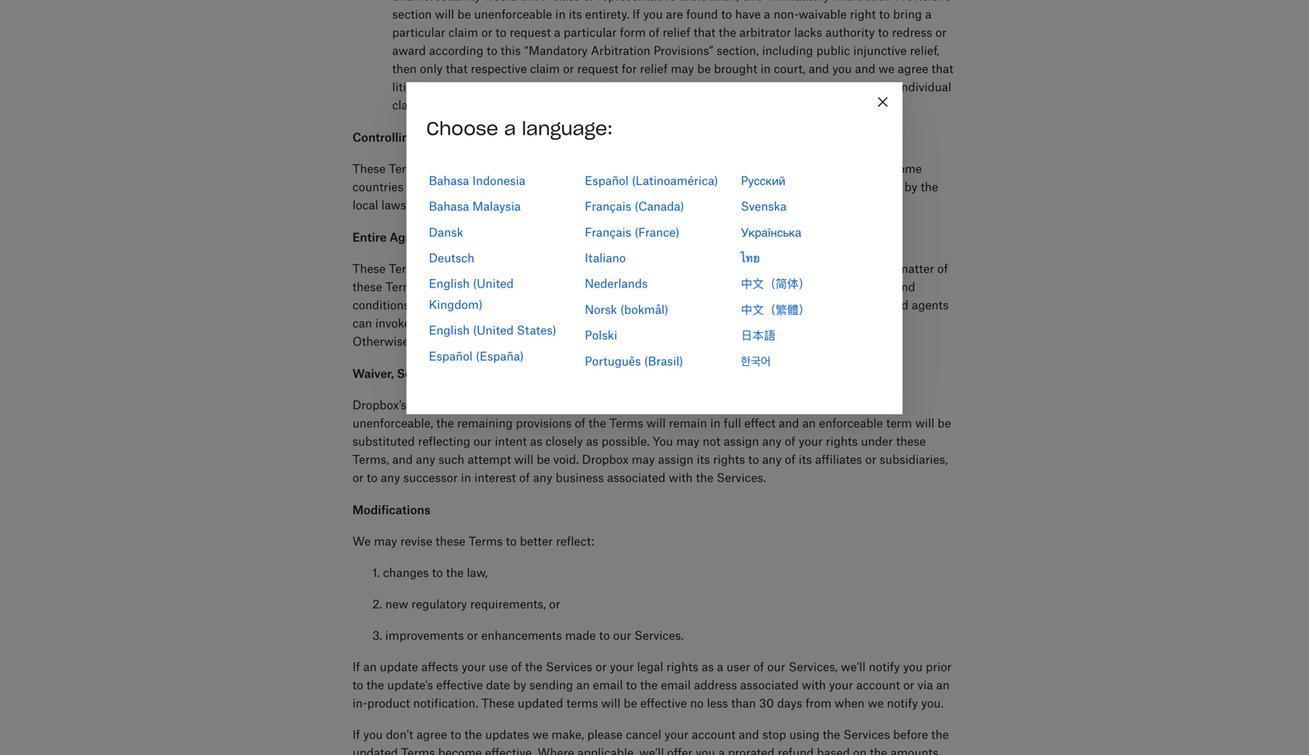 Task type: describe. For each thing, give the bounding box(es) containing it.
and up the agents
[[895, 282, 915, 294]]

rights inside if an update affects your use of the services or your legal rights as a user of our services, we'll notify you prior to the update's effective date by sending an email to the email address associated with your account or via an in-product notification. these updated terms will be effective no less than 30 days from when we notify you.
[[666, 662, 698, 674]]

we'll inside if you don't agree to the updates we make, please cancel your account and stop using the services before the updated terms become effective. where applicable, we'll offer you a prorated refund based on the amount
[[639, 748, 664, 756]]

français for français (france)
[[585, 227, 631, 239]]

language:
[[522, 117, 613, 140]]

français for français (canada)
[[585, 201, 631, 213]]

中文（繁體）
[[741, 305, 810, 316]]

español (latinoamérica) button
[[585, 171, 718, 192]]

or down new regulatory requirements, or
[[467, 631, 478, 643]]

the up based
[[823, 730, 840, 742]]

the up agreements,
[[834, 264, 851, 275]]

will inside the these terms will be governed by california law except for its conflicts of laws principles. however, some countries (including those in the european union) have laws that require agreements to be governed by the local laws of the consumer's country. this paragraph doesn't override those laws.
[[426, 164, 445, 175]]

can
[[352, 318, 372, 330]]

law
[[419, 130, 443, 144]]

that
[[685, 182, 707, 194]]

in up the polski
[[591, 318, 601, 330]]

0 vertical spatial laws
[[752, 164, 777, 175]]

your inside if you don't agree to the updates we make, please cancel your account and stop using the services before the updated terms become effective. where applicable, we'll offer you a prorated refund based on the amount
[[664, 730, 689, 742]]

your left use
[[462, 662, 486, 674]]

event
[[625, 318, 655, 330]]

these for these terms will be governed by california law except for its conflicts of laws principles. however, some countries (including those in the european union) have laws that require agreements to be governed by the local laws of the consumer's country. this paragraph doesn't override those laws.
[[352, 164, 386, 175]]

be left void.
[[537, 455, 550, 466]]

you inside if an update affects your use of the services or your legal rights as a user of our services, we'll notify you prior to the update's effective date by sending an email to the email address associated with your account or via an in-product notification. these updated terms will be effective no less than 30 days from when we notify you.
[[903, 662, 923, 674]]

2 email from the left
[[661, 681, 691, 692]]

choose a language: dialog
[[406, 82, 903, 415]]

rights down kingdom)
[[435, 318, 467, 330]]

do inside these terms constitute the entire agreement between you and dropbox with respect to the subject matter of these terms, and supersede and replace any other prior or contemporaneous agreements, or terms and conditions applicable to the subject matter of these terms. our past, present, and future affiliates and agents can invoke our rights under this agreement in the event they become involved in a dispute with you. otherwise, these terms do not give rights to any third parties.
[[485, 337, 499, 348]]

prorated
[[728, 748, 775, 756]]

dropbox inside these terms constitute the entire agreement between you and dropbox with respect to the subject matter of these terms, and supersede and replace any other prior or contemporaneous agreements, or terms and conditions applicable to the subject matter of these terms. our past, present, and future affiliates and agents can invoke our rights under this agreement in the event they become involved in a dispute with you. otherwise, these terms do not give rights to any third parties.
[[699, 264, 745, 275]]

to left the better at left
[[506, 537, 517, 548]]

under inside dropbox's failure to enforce a provision is not a waiver of its right to do so later. if a provision is found unenforceable, the remaining provisions of the terms will remain in full effect and an enforceable term will be substituted reflecting our intent as closely as possible. you may not assign any of your rights under these terms, and any such attempt will be void. dropbox may assign its rights to any of its affiliates or subsidiaries, or to any successor in interest of any business associated with the services.
[[861, 437, 893, 448]]

remain
[[669, 418, 707, 430]]

dansk
[[429, 227, 463, 239]]

español (españa)
[[429, 351, 524, 363]]

in down the such
[[461, 473, 471, 485]]

will right term
[[915, 418, 934, 430]]

associated inside dropbox's failure to enforce a provision is not a waiver of its right to do so later. if a provision is found unenforceable, the remaining provisions of the terms will remain in full effect and an enforceable term will be substituted reflecting our intent as closely as possible. you may not assign any of your rights under these terms, and any such attempt will be void. dropbox may assign its rights to any of its affiliates or subsidiaries, or to any successor in interest of any business associated with the services.
[[607, 473, 666, 485]]

rights down full
[[713, 455, 745, 466]]

terms inside the these terms will be governed by california law except for its conflicts of laws principles. however, some countries (including those in the european union) have laws that require agreements to be governed by the local laws of the consumer's country. this paragraph doesn't override those laws.
[[389, 164, 423, 175]]

english for english (united kingdom)
[[429, 279, 470, 290]]

1 vertical spatial agreement
[[529, 318, 588, 330]]

the down (including
[[423, 200, 441, 212]]

dropbox's
[[352, 400, 406, 412]]

bahasa indonesia
[[429, 176, 525, 187]]

be inside if an update affects your use of the services or your legal rights as a user of our services, we'll notify you prior to the update's effective date by sending an email to the email address associated with your account or via an in-product notification. these updated terms will be effective no less than 30 days from when we notify you.
[[624, 699, 637, 710]]

or up improvements or enhancements made to our services.
[[549, 600, 560, 611]]

notification.
[[413, 699, 478, 710]]

to down effect
[[748, 455, 759, 466]]

english (united states) button
[[429, 321, 556, 342]]

from
[[806, 699, 832, 710]]

in left full
[[710, 418, 721, 430]]

to right made
[[599, 631, 610, 643]]

and inside if you don't agree to the updates we make, please cancel your account and stop using the services before the updated terms become effective. where applicable, we'll offer you a prorated refund based on the amount
[[739, 730, 759, 742]]

or up terms. at the top of page
[[659, 282, 670, 294]]

based
[[817, 748, 850, 756]]

replace
[[532, 282, 572, 294]]

and up our
[[675, 264, 696, 275]]

country.
[[509, 200, 553, 212]]

the left updates on the bottom of the page
[[464, 730, 482, 742]]

changes to the law,
[[383, 568, 488, 580]]

enhancements
[[481, 631, 562, 643]]

account inside if you don't agree to the updates we make, please cancel your account and stop using the services before the updated terms become effective. where applicable, we'll offer you a prorated refund based on the amount
[[692, 730, 736, 742]]

these right revise
[[436, 537, 465, 548]]

한국어 button
[[741, 352, 771, 373]]

the up country.
[[511, 182, 529, 194]]

use
[[489, 662, 508, 674]]

future
[[802, 300, 835, 312]]

bahasa malaysia
[[429, 201, 521, 213]]

1 horizontal spatial governed
[[851, 182, 901, 194]]

than
[[731, 699, 756, 710]]

0 horizontal spatial governed
[[465, 164, 516, 175]]

if inside dropbox's failure to enforce a provision is not a waiver of its right to do so later. if a provision is found unenforceable, the remaining provisions of the terms will remain in full effect and an enforceable term will be substituted reflecting our intent as closely as possible. you may not assign any of your rights under these terms, and any such attempt will be void. dropbox may assign its rights to any of its affiliates or subsidiaries, or to any successor in interest of any business associated with the services.
[[785, 400, 793, 412]]

requirements,
[[470, 600, 546, 611]]

a left waiver
[[601, 400, 608, 412]]

new
[[385, 600, 408, 611]]

bahasa malaysia button
[[429, 197, 521, 218]]

so
[[740, 400, 753, 412]]

español for español (latinoamérica)
[[585, 176, 629, 187]]

terms up law,
[[469, 537, 503, 548]]

when
[[835, 699, 865, 710]]

0 vertical spatial agreement
[[540, 264, 599, 275]]

our inside dropbox's failure to enforce a provision is not a waiver of its right to do so later. if a provision is found unenforceable, the remaining provisions of the terms will remain in full effect and an enforceable term will be substituted reflecting our intent as closely as possible. you may not assign any of your rights under these terms, and any such attempt will be void. dropbox may assign its rights to any of its affiliates or subsidiaries, or to any successor in interest of any business associated with the services.
[[474, 437, 492, 448]]

some
[[892, 164, 922, 175]]

dropbox inside dropbox's failure to enforce a provision is not a waiver of its right to do so later. if a provision is found unenforceable, the remaining provisions of the terms will remain in full effect and an enforceable term will be substituted reflecting our intent as closely as possible. you may not assign any of your rights under these terms, and any such attempt will be void. dropbox may assign its rights to any of its affiliates or subsidiaries, or to any successor in interest of any business associated with the services.
[[582, 455, 629, 466]]

update
[[380, 662, 418, 674]]

these up conditions
[[352, 282, 382, 294]]

applicable,
[[577, 748, 636, 756]]

these terms constitute the entire agreement between you and dropbox with respect to the subject matter of these terms, and supersede and replace any other prior or contemporaneous agreements, or terms and conditions applicable to the subject matter of these terms. our past, present, and future affiliates and agents can invoke our rights under this agreement in the event they become involved in a dispute with you. otherwise, these terms do not give rights to any third parties.
[[352, 264, 949, 348]]

business
[[556, 473, 604, 485]]

failure
[[410, 400, 444, 412]]

agreements
[[752, 182, 817, 194]]

an right the via
[[936, 681, 950, 692]]

italiano
[[585, 253, 626, 265]]

rights down 'enforceable'
[[826, 437, 858, 448]]

law
[[592, 164, 611, 175]]

or down substituted
[[352, 473, 364, 485]]

to right right
[[709, 400, 720, 412]]

to down supersede
[[472, 300, 483, 312]]

0 horizontal spatial effective
[[436, 681, 483, 692]]

give
[[523, 337, 545, 348]]

or down made
[[596, 662, 607, 674]]

its inside the these terms will be governed by california law except for its conflicts of laws principles. however, some countries (including those in the european union) have laws that require agreements to be governed by the local laws of the consumer's country. this paragraph doesn't override those laws.
[[671, 164, 685, 175]]

terms, inside these terms constitute the entire agreement between you and dropbox with respect to the subject matter of these terms, and supersede and replace any other prior or contemporaneous agreements, or terms and conditions applicable to the subject matter of these terms. our past, present, and future affiliates and agents can invoke our rights under this agreement in the event they become involved in a dispute with you. otherwise, these terms do not give rights to any third parties.
[[385, 282, 422, 294]]

these inside if an update affects your use of the services or your legal rights as a user of our services, we'll notify you prior to the update's effective date by sending an email to the email address associated with your account or via an in-product notification. these updated terms will be effective no less than 30 days from when we notify you.
[[481, 699, 515, 710]]

associated inside if an update affects your use of the services or your legal rights as a user of our services, we'll notify you prior to the update's effective date by sending an email to the email address associated with your account or via an in-product notification. these updated terms will be effective no less than 30 days from when we notify you.
[[740, 681, 799, 692]]

become inside these terms constitute the entire agreement between you and dropbox with respect to the subject matter of these terms, and supersede and replace any other prior or contemporaneous agreements, or terms and conditions applicable to the subject matter of these terms. our past, present, and future affiliates and agents can invoke our rights under this agreement in the event they become involved in a dispute with you. otherwise, these terms do not give rights to any third parties.
[[685, 318, 728, 330]]

and up 'applicable' at the top left of page
[[425, 282, 446, 294]]

have
[[628, 182, 653, 194]]

a right enforce
[[506, 400, 512, 412]]

0 vertical spatial subject
[[854, 264, 894, 275]]

1 horizontal spatial matter
[[897, 264, 934, 275]]

california
[[535, 164, 589, 175]]

and down the "entire"
[[509, 282, 529, 294]]

terms.
[[637, 300, 674, 312]]

except
[[614, 164, 650, 175]]

stop
[[762, 730, 786, 742]]

union)
[[588, 182, 625, 194]]

1 vertical spatial laws
[[657, 182, 682, 194]]

with inside if an update affects your use of the services or your legal rights as a user of our services, we'll notify you prior to the update's effective date by sending an email to the email address associated with your account or via an in-product notification. these updated terms will be effective no less than 30 days from when we notify you.
[[802, 681, 826, 692]]

affiliates inside these terms constitute the entire agreement between you and dropbox with respect to the subject matter of these terms, and supersede and replace any other prior or contemporaneous agreements, or terms and conditions applicable to the subject matter of these terms. our past, present, and future affiliates and agents can invoke our rights under this agreement in the event they become involved in a dispute with you. otherwise, these terms do not give rights to any third parties.
[[838, 300, 885, 312]]

中文（繁體） button
[[741, 300, 810, 321]]

waiver, severability & assignment
[[352, 367, 547, 381]]

indonesia
[[472, 176, 525, 187]]

1 is from the left
[[568, 400, 577, 412]]

1 vertical spatial subject
[[507, 300, 547, 312]]

the up the polski
[[604, 318, 622, 330]]

these down other
[[604, 300, 634, 312]]

1 vertical spatial matter
[[550, 300, 587, 312]]

1 vertical spatial effective
[[640, 699, 687, 710]]

effective.
[[485, 748, 534, 756]]

these up severability on the left of the page
[[415, 337, 445, 348]]

be down however, in the right top of the page
[[834, 182, 847, 194]]

services. inside dropbox's failure to enforce a provision is not a waiver of its right to do so later. if a provision is found unenforceable, the remaining provisions of the terms will remain in full effect and an enforceable term will be substituted reflecting our intent as closely as possible. you may not assign any of your rights under these terms, and any such attempt will be void. dropbox may assign its rights to any of its affiliates or subsidiaries, or to any successor in interest of any business associated with the services.
[[717, 473, 766, 485]]

українська button
[[741, 223, 801, 244]]

better
[[520, 537, 553, 548]]

using
[[789, 730, 820, 742]]

українська
[[741, 227, 801, 239]]

update's
[[387, 681, 433, 692]]

will up the you
[[646, 418, 666, 430]]

waiver,
[[352, 367, 394, 381]]

you. inside if an update affects your use of the services or your legal rights as a user of our services, we'll notify you prior to the update's effective date by sending an email to the email address associated with your account or via an in-product notification. these updated terms will be effective no less than 30 days from when we notify you.
[[921, 699, 944, 710]]

dansk button
[[429, 223, 463, 244]]

1 vertical spatial may
[[632, 455, 655, 466]]

if for updated
[[352, 730, 360, 742]]

be right term
[[938, 418, 951, 430]]

terms inside if you don't agree to the updates we make, please cancel your account and stop using the services before the updated terms become effective. where applicable, we'll offer you a prorated refund based on the amount
[[401, 748, 435, 756]]

laws.
[[766, 200, 794, 212]]

address
[[694, 681, 737, 692]]

supersede
[[449, 282, 505, 294]]

you right offer
[[696, 748, 715, 756]]

provisions
[[516, 418, 572, 430]]

(including
[[407, 182, 462, 194]]

an right sending
[[576, 681, 590, 692]]

and down substituted
[[392, 455, 413, 466]]

30
[[759, 699, 774, 710]]

(españa)
[[476, 351, 524, 363]]

the up possible.
[[589, 418, 606, 430]]

2 horizontal spatial may
[[676, 437, 700, 448]]

nederlands
[[585, 279, 648, 290]]

deutsch
[[429, 253, 475, 265]]

español for español (españa)
[[429, 351, 473, 363]]

your inside dropbox's failure to enforce a provision is not a waiver of its right to do so later. if a provision is found unenforceable, the remaining provisions of the terms will remain in full effect and an enforceable term will be substituted reflecting our intent as closely as possible. you may not assign any of your rights under these terms, and any such attempt will be void. dropbox may assign its rights to any of its affiliates or subsidiaries, or to any successor in interest of any business associated with the services.
[[799, 437, 823, 448]]

to up cancel at the bottom of page
[[626, 681, 637, 692]]

or left the via
[[903, 681, 914, 692]]

to inside if you don't agree to the updates we make, please cancel your account and stop using the services before the updated terms become effective. where applicable, we'll offer you a prorated refund based on the amount
[[450, 730, 461, 742]]

updated inside if an update affects your use of the services or your legal rights as a user of our services, we'll notify you prior to the update's effective date by sending an email to the email address associated with your account or via an in-product notification. these updated terms will be effective no less than 30 days from when we notify you.
[[518, 699, 563, 710]]

account inside if an update affects your use of the services or your legal rights as a user of our services, we'll notify you prior to the update's effective date by sending an email to the email address associated with your account or via an in-product notification. these updated terms will be effective no less than 30 days from when we notify you.
[[856, 681, 900, 692]]

enforce
[[461, 400, 502, 412]]

to right failure
[[447, 400, 458, 412]]

português (brasil)
[[585, 356, 683, 368]]

terms inside if an update affects your use of the services or your legal rights as a user of our services, we'll notify you prior to the update's effective date by sending an email to the email address associated with your account or via an in-product notification. these updated terms will be effective no less than 30 days from when we notify you.
[[566, 699, 598, 710]]

0 horizontal spatial may
[[374, 537, 397, 548]]

present,
[[731, 300, 775, 312]]

日本語
[[741, 330, 776, 342]]

the down remain
[[696, 473, 714, 485]]

1 vertical spatial assign
[[658, 455, 694, 466]]

to up "in-"
[[352, 681, 363, 692]]

updated inside if you don't agree to the updates we make, please cancel your account and stop using the services before the updated terms become effective. where applicable, we'll offer you a prorated refund based on the amount
[[352, 748, 398, 756]]

if an update affects your use of the services or your legal rights as a user of our services, we'll notify you prior to the update's effective date by sending an email to the email address associated with your account or via an in-product notification. these updated terms will be effective no less than 30 days from when we notify you.
[[352, 662, 952, 710]]

our right made
[[613, 631, 631, 643]]

terms inside these terms constitute the entire agreement between you and dropbox with respect to the subject matter of these terms, and supersede and replace any other prior or contemporaneous agreements, or terms and conditions applicable to the subject matter of these terms. our past, present, and future affiliates and agents can invoke our rights under this agreement in the event they become involved in a dispute with you. otherwise, these terms do not give rights to any third parties.
[[860, 282, 892, 294]]

ไทย button
[[741, 249, 760, 269]]

you. inside these terms constitute the entire agreement between you and dropbox with respect to the subject matter of these terms, and supersede and replace any other prior or contemporaneous agreements, or terms and conditions applicable to the subject matter of these terms. our past, present, and future affiliates and agents can invoke our rights under this agreement in the event they become involved in a dispute with you. otherwise, these terms do not give rights to any third parties.
[[874, 318, 896, 330]]

the right before
[[931, 730, 949, 742]]

or down 'enforceable'
[[865, 455, 876, 466]]

bahasa for bahasa malaysia
[[429, 201, 469, 213]]

(bokmål)
[[620, 305, 669, 316]]

(brasil)
[[644, 356, 683, 368]]

conflicts
[[688, 164, 735, 175]]

norsk (bokmål)
[[585, 305, 669, 316]]

to up português
[[583, 337, 594, 348]]

the down some
[[921, 182, 938, 194]]

agreements,
[[775, 282, 843, 294]]

(canada)
[[634, 201, 684, 213]]

choose a language:
[[426, 117, 613, 140]]

services inside if an update affects your use of the services or your legal rights as a user of our services, we'll notify you prior to the update's effective date by sending an email to the email address associated with your account or via an in-product notification. these updated terms will be effective no less than 30 days from when we notify you.
[[546, 662, 592, 674]]

you left don't
[[363, 730, 383, 742]]

such
[[438, 455, 464, 466]]

your up when
[[829, 681, 853, 692]]

1 vertical spatial services.
[[634, 631, 684, 643]]

in inside the these terms will be governed by california law except for its conflicts of laws principles. however, some countries (including those in the european union) have laws that require agreements to be governed by the local laws of the consumer's country. this paragraph doesn't override those laws.
[[498, 182, 508, 194]]

terms, inside dropbox's failure to enforce a provision is not a waiver of its right to do so later. if a provision is found unenforceable, the remaining provisions of the terms will remain in full effect and an enforceable term will be substituted reflecting our intent as closely as possible. you may not assign any of your rights under these terms, and any such attempt will be void. dropbox may assign its rights to any of its affiliates or subsidiaries, or to any successor in interest of any business associated with the services.
[[352, 455, 389, 466]]

these inside dropbox's failure to enforce a provision is not a waiver of its right to do so later. if a provision is found unenforceable, the remaining provisions of the terms will remain in full effect and an enforceable term will be substituted reflecting our intent as closely as possible. you may not assign any of your rights under these terms, and any such attempt will be void. dropbox may assign its rights to any of its affiliates or subsidiaries, or to any successor in interest of any business associated with the services.
[[896, 437, 926, 448]]

a right later.
[[796, 400, 803, 412]]

dropbox's failure to enforce a provision is not a waiver of its right to do so later. if a provision is found unenforceable, the remaining provisions of the terms will remain in full effect and an enforceable term will be substituted reflecting our intent as closely as possible. you may not assign any of your rights under these terms, and any such attempt will be void. dropbox may assign its rights to any of its affiliates or subsidiaries, or to any successor in interest of any business associated with the services.
[[352, 400, 951, 485]]

to up modifications
[[367, 473, 378, 485]]

involved
[[731, 318, 777, 330]]

where
[[538, 748, 574, 756]]

1 vertical spatial by
[[904, 182, 918, 194]]



Task type: locate. For each thing, give the bounding box(es) containing it.
0 horizontal spatial services.
[[634, 631, 684, 643]]

be up bahasa indonesia
[[448, 164, 462, 175]]

0 vertical spatial those
[[465, 182, 495, 194]]

to up agreements,
[[820, 264, 830, 275]]

0 vertical spatial these
[[352, 164, 386, 175]]

we
[[352, 537, 371, 548]]

is
[[568, 400, 577, 412], [859, 400, 868, 412]]

terms up español (españa)
[[448, 337, 482, 348]]

matter down replace
[[550, 300, 587, 312]]

affiliates inside dropbox's failure to enforce a provision is not a waiver of its right to do so later. if a provision is found unenforceable, the remaining provisions of the terms will remain in full effect and an enforceable term will be substituted reflecting our intent as closely as possible. you may not assign any of your rights under these terms, and any such attempt will be void. dropbox may assign its rights to any of its affiliates or subsidiaries, or to any successor in interest of any business associated with the services.
[[815, 455, 862, 466]]

effect
[[744, 418, 776, 430]]

2 horizontal spatial as
[[702, 662, 714, 674]]

(united inside english (united kingdom)
[[473, 279, 514, 290]]

2 horizontal spatial not
[[703, 437, 720, 448]]

third
[[620, 337, 646, 348]]

by inside if an update affects your use of the services or your legal rights as a user of our services, we'll notify you prior to the update's effective date by sending an email to the email address associated with your account or via an in-product notification. these updated terms will be effective no less than 30 days from when we notify you.
[[513, 681, 526, 692]]

bahasa
[[429, 176, 469, 187], [429, 201, 469, 213]]

contemporaneous
[[673, 282, 772, 294]]

associated
[[607, 473, 666, 485], [740, 681, 799, 692]]

an inside dropbox's failure to enforce a provision is not a waiver of its right to do so later. if a provision is found unenforceable, the remaining provisions of the terms will remain in full effect and an enforceable term will be substituted reflecting our intent as closely as possible. you may not assign any of your rights under these terms, and any such attempt will be void. dropbox may assign its rights to any of its affiliates or subsidiaries, or to any successor in interest of any business associated with the services.
[[802, 418, 816, 430]]

may
[[676, 437, 700, 448], [632, 455, 655, 466], [374, 537, 397, 548]]

by right date
[[513, 681, 526, 692]]

will inside if an update affects your use of the services or your legal rights as a user of our services, we'll notify you prior to the update's effective date by sending an email to the email address associated with your account or via an in-product notification. these updated terms will be effective no less than 30 days from when we notify you.
[[601, 699, 621, 710]]

is up 'enforceable'
[[859, 400, 868, 412]]

you
[[653, 264, 672, 275], [903, 662, 923, 674], [363, 730, 383, 742], [696, 748, 715, 756]]

rights right give
[[548, 337, 580, 348]]

1 français from the top
[[585, 201, 631, 213]]

we'll down cancel at the bottom of page
[[639, 748, 664, 756]]

to down principles.
[[820, 182, 831, 194]]

any
[[575, 282, 595, 294], [597, 337, 617, 348], [762, 437, 782, 448], [416, 455, 435, 466], [762, 455, 782, 466], [381, 473, 400, 485], [533, 473, 552, 485]]

associated down possible.
[[607, 473, 666, 485]]

français down union)
[[585, 201, 631, 213]]

terms
[[860, 282, 892, 294], [566, 699, 598, 710]]

0 vertical spatial we'll
[[841, 662, 866, 674]]

2 vertical spatial by
[[513, 681, 526, 692]]

agents
[[912, 300, 949, 312]]

0 vertical spatial services
[[546, 662, 592, 674]]

these inside these terms constitute the entire agreement between you and dropbox with respect to the subject matter of these terms, and supersede and replace any other prior or contemporaneous agreements, or terms and conditions applicable to the subject matter of these terms. our past, present, and future affiliates and agents can invoke our rights under this agreement in the event they become involved in a dispute with you. otherwise, these terms do not give rights to any third parties.
[[352, 264, 386, 275]]

1 vertical spatial not
[[580, 400, 598, 412]]

0 horizontal spatial services
[[546, 662, 592, 674]]

0 horizontal spatial español
[[429, 351, 473, 363]]

1 horizontal spatial assign
[[724, 437, 759, 448]]

is up provisions
[[568, 400, 577, 412]]

1 horizontal spatial effective
[[640, 699, 687, 710]]

attempt
[[468, 455, 511, 466]]

if inside if you don't agree to the updates we make, please cancel your account and stop using the services before the updated terms become effective. where applicable, we'll offer you a prorated refund based on the amount
[[352, 730, 360, 742]]

2 horizontal spatial laws
[[752, 164, 777, 175]]

under inside these terms constitute the entire agreement between you and dropbox with respect to the subject matter of these terms, and supersede and replace any other prior or contemporaneous agreements, or terms and conditions applicable to the subject matter of these terms. our past, present, and future affiliates and agents can invoke our rights under this agreement in the event they become involved in a dispute with you. otherwise, these terms do not give rights to any third parties.
[[470, 318, 502, 330]]

an left update
[[363, 662, 377, 674]]

assign down the you
[[658, 455, 694, 466]]

remaining
[[457, 418, 513, 430]]

1 provision from the left
[[515, 400, 565, 412]]

days
[[777, 699, 802, 710]]

(united for kingdom)
[[473, 279, 514, 290]]

become down past, at right
[[685, 318, 728, 330]]

not up (españa)
[[502, 337, 520, 348]]

0 vertical spatial affiliates
[[838, 300, 885, 312]]

do inside dropbox's failure to enforce a provision is not a waiver of its right to do so later. if a provision is found unenforceable, the remaining provisions of the terms will remain in full effect and an enforceable term will be substituted reflecting our intent as closely as possible. you may not assign any of your rights under these terms, and any such attempt will be void. dropbox may assign its rights to any of its affiliates or subsidiaries, or to any successor in interest of any business associated with the services.
[[723, 400, 737, 412]]

these down date
[[481, 699, 515, 710]]

1 horizontal spatial terms
[[860, 282, 892, 294]]

our inside if an update affects your use of the services or your legal rights as a user of our services, we'll notify you prior to the update's effective date by sending an email to the email address associated with your account or via an in-product notification. these updated terms will be effective no less than 30 days from when we notify you.
[[767, 662, 785, 674]]

français (canada)
[[585, 201, 684, 213]]

0 vertical spatial associated
[[607, 473, 666, 485]]

0 horizontal spatial laws
[[381, 200, 406, 212]]

they
[[658, 318, 682, 330]]

norsk (bokmål) button
[[585, 300, 669, 321]]

prior inside if an update affects your use of the services or your legal rights as a user of our services, we'll notify you prior to the update's effective date by sending an email to the email address associated with your account or via an in-product notification. these updated terms will be effective no less than 30 days from when we notify you.
[[926, 662, 952, 674]]

español inside button
[[429, 351, 473, 363]]

1 vertical spatial those
[[733, 200, 763, 212]]

(united inside button
[[473, 325, 514, 337]]

with right dispute
[[847, 318, 871, 330]]

1 horizontal spatial dropbox
[[699, 264, 745, 275]]

1 vertical spatial affiliates
[[815, 455, 862, 466]]

governed up indonesia
[[465, 164, 516, 175]]

a inside these terms constitute the entire agreement between you and dropbox with respect to the subject matter of these terms, and supersede and replace any other prior or contemporaneous agreements, or terms and conditions applicable to the subject matter of these terms. our past, present, and future affiliates and agents can invoke our rights under this agreement in the event they become involved in a dispute with you. otherwise, these terms do not give rights to any third parties.
[[793, 318, 800, 330]]

1 vertical spatial governed
[[851, 182, 901, 194]]

2 provision from the left
[[806, 400, 856, 412]]

1 vertical spatial if
[[352, 662, 360, 674]]

not down remain
[[703, 437, 720, 448]]

0 horizontal spatial provision
[[515, 400, 565, 412]]

0 horizontal spatial those
[[465, 182, 495, 194]]

中文（简体）
[[741, 279, 810, 290]]

parties.
[[649, 337, 690, 348]]

laws down the countries
[[381, 200, 406, 212]]

services. down full
[[717, 473, 766, 485]]

0 vertical spatial governed
[[465, 164, 516, 175]]

1 horizontal spatial email
[[661, 681, 691, 692]]

effective
[[436, 681, 483, 692], [640, 699, 687, 710]]

0 vertical spatial dropbox
[[699, 264, 745, 275]]

1 vertical spatial notify
[[887, 699, 918, 710]]

you inside these terms constitute the entire agreement between you and dropbox with respect to the subject matter of these terms, and supersede and replace any other prior or contemporaneous agreements, or terms and conditions applicable to the subject matter of these terms. our past, present, and future affiliates and agents can invoke our rights under this agreement in the event they become involved in a dispute with you. otherwise, these terms do not give rights to any third parties.
[[653, 264, 672, 275]]

past,
[[701, 300, 727, 312]]

entire
[[505, 264, 537, 275]]

we'll
[[841, 662, 866, 674], [639, 748, 664, 756]]

1 vertical spatial terms,
[[352, 455, 389, 466]]

0 horizontal spatial we'll
[[639, 748, 664, 756]]

these inside the these terms will be governed by california law except for its conflicts of laws principles. however, some countries (including those in the european union) have laws that require agreements to be governed by the local laws of the consumer's country. this paragraph doesn't override those laws.
[[352, 164, 386, 175]]

we right when
[[868, 699, 884, 710]]

1 horizontal spatial prior
[[926, 662, 952, 674]]

1 vertical spatial we'll
[[639, 748, 664, 756]]

in
[[498, 182, 508, 194], [591, 318, 601, 330], [780, 318, 790, 330], [710, 418, 721, 430], [461, 473, 471, 485]]

english (united states)
[[429, 325, 556, 337]]

1 bahasa from the top
[[429, 176, 469, 187]]

1 vertical spatial services
[[843, 730, 890, 742]]

(france)
[[634, 227, 680, 239]]

controlling
[[352, 130, 416, 144]]

1 english from the top
[[429, 279, 470, 290]]

and down 中文（简体） button
[[778, 300, 798, 312]]

0 horizontal spatial we
[[532, 730, 548, 742]]

assignment
[[479, 367, 547, 381]]

other
[[598, 282, 627, 294]]

0 vertical spatial (united
[[473, 279, 514, 290]]

terms, down substituted
[[352, 455, 389, 466]]

if right later.
[[785, 400, 793, 412]]

0 horizontal spatial is
[[568, 400, 577, 412]]

the down the legal
[[640, 681, 658, 692]]

conditions
[[352, 300, 410, 312]]

modifications
[[352, 503, 430, 517]]

2 is from the left
[[859, 400, 868, 412]]

1 (united from the top
[[473, 279, 514, 290]]

you.
[[874, 318, 896, 330], [921, 699, 944, 710]]

become inside if you don't agree to the updates we make, please cancel your account and stop using the services before the updated terms become effective. where applicable, we'll offer you a prorated refund based on the amount
[[438, 748, 482, 756]]

affects
[[421, 662, 458, 674]]

choose
[[426, 117, 498, 140]]

1 vertical spatial become
[[438, 748, 482, 756]]

1 horizontal spatial may
[[632, 455, 655, 466]]

services inside if you don't agree to the updates we make, please cancel your account and stop using the services before the updated terms become effective. where applicable, we'll offer you a prorated refund based on the amount
[[843, 730, 890, 742]]

0 vertical spatial bahasa
[[429, 176, 469, 187]]

1 horizontal spatial updated
[[518, 699, 563, 710]]

english inside button
[[429, 325, 470, 337]]

to
[[820, 182, 831, 194], [820, 264, 830, 275], [472, 300, 483, 312], [583, 337, 594, 348], [447, 400, 458, 412], [709, 400, 720, 412], [748, 455, 759, 466], [367, 473, 378, 485], [506, 537, 517, 548], [432, 568, 443, 580], [599, 631, 610, 643], [352, 681, 363, 692], [626, 681, 637, 692], [450, 730, 461, 742]]

with up 中文（简体）
[[749, 264, 773, 275]]

bahasa down (including
[[429, 201, 469, 213]]

0 vertical spatial by
[[519, 164, 532, 175]]

services.
[[717, 473, 766, 485], [634, 631, 684, 643]]

an left 'enforceable'
[[802, 418, 816, 430]]

1 horizontal spatial provision
[[806, 400, 856, 412]]

svenska button
[[741, 197, 787, 218]]

the up english (united states)
[[486, 300, 504, 312]]

your down 'enforceable'
[[799, 437, 823, 448]]

these for these terms constitute the entire agreement between you and dropbox with respect to the subject matter of these terms, and supersede and replace any other prior or contemporaneous agreements, or terms and conditions applicable to the subject matter of these terms. our past, present, and future affiliates and agents can invoke our rights under this agreement in the event they become involved in a dispute with you. otherwise, these terms do not give rights to any third parties.
[[352, 264, 386, 275]]

prior inside these terms constitute the entire agreement between you and dropbox with respect to the subject matter of these terms, and supersede and replace any other prior or contemporaneous agreements, or terms and conditions applicable to the subject matter of these terms. our past, present, and future affiliates and agents can invoke our rights under this agreement in the event they become involved in a dispute with you. otherwise, these terms do not give rights to any third parties.
[[630, 282, 656, 294]]

0 horizontal spatial terms
[[566, 699, 598, 710]]

countries
[[352, 182, 404, 194]]

the right the on at right
[[870, 748, 887, 756]]

or
[[659, 282, 670, 294], [846, 282, 857, 294], [865, 455, 876, 466], [352, 473, 364, 485], [549, 600, 560, 611], [467, 631, 478, 643], [596, 662, 607, 674], [903, 681, 914, 692]]

français up italiano
[[585, 227, 631, 239]]

applicable
[[413, 300, 469, 312]]

prior up terms. at the top of page
[[630, 282, 656, 294]]

a left prorated
[[718, 748, 725, 756]]

english inside english (united kingdom)
[[429, 279, 470, 290]]

these terms will be governed by california law except for its conflicts of laws principles. however, some countries (including those in the european union) have laws that require agreements to be governed by the local laws of the consumer's country. this paragraph doesn't override those laws.
[[352, 164, 938, 212]]

terms up the countries
[[389, 164, 423, 175]]

updates
[[485, 730, 529, 742]]

0 vertical spatial assign
[[724, 437, 759, 448]]

to up regulatory
[[432, 568, 443, 580]]

français inside français (france) button
[[585, 227, 631, 239]]

0 vertical spatial you.
[[874, 318, 896, 330]]

the up sending
[[525, 662, 543, 674]]

will
[[426, 164, 445, 175], [646, 418, 666, 430], [915, 418, 934, 430], [514, 455, 534, 466], [601, 699, 621, 710]]

terms up possible.
[[609, 418, 643, 430]]

may right we
[[374, 537, 397, 548]]

and left the agents
[[888, 300, 909, 312]]

2 bahasa from the top
[[429, 201, 469, 213]]

1 vertical spatial do
[[723, 400, 737, 412]]

matter up the agents
[[897, 264, 934, 275]]

english (united kingdom)
[[429, 279, 514, 311]]

terms inside dropbox's failure to enforce a provision is not a waiver of its right to do so later. if a provision is found unenforceable, the remaining provisions of the terms will remain in full effect and an enforceable term will be substituted reflecting our intent as closely as possible. you may not assign any of your rights under these terms, and any such attempt will be void. dropbox may assign its rights to any of its affiliates or subsidiaries, or to any successor in interest of any business associated with the services.
[[609, 418, 643, 430]]

to inside the these terms will be governed by california law except for its conflicts of laws principles. however, some countries (including those in the european union) have laws that require agreements to be governed by the local laws of the consumer's country. this paragraph doesn't override those laws.
[[820, 182, 831, 194]]

before
[[893, 730, 928, 742]]

1 horizontal spatial do
[[723, 400, 737, 412]]

2 vertical spatial laws
[[381, 200, 406, 212]]

we inside if you don't agree to the updates we make, please cancel your account and stop using the services before the updated terms become effective. where applicable, we'll offer you a prorated refund based on the amount
[[532, 730, 548, 742]]

1 horizontal spatial associated
[[740, 681, 799, 692]]

offer
[[667, 748, 693, 756]]

français (france)
[[585, 227, 680, 239]]

invoke
[[375, 318, 411, 330]]

updated down sending
[[518, 699, 563, 710]]

states)
[[517, 325, 556, 337]]

the left law,
[[446, 568, 464, 580]]

if inside if an update affects your use of the services or your legal rights as a user of our services, we'll notify you prior to the update's effective date by sending an email to the email address associated with your account or via an in-product notification. these updated terms will be effective no less than 30 days from when we notify you.
[[352, 662, 360, 674]]

these
[[352, 164, 386, 175], [352, 264, 386, 275], [481, 699, 515, 710]]

0 horizontal spatial as
[[530, 437, 542, 448]]

terms right agreements,
[[860, 282, 892, 294]]

cancel
[[626, 730, 661, 742]]

we'll inside if an update affects your use of the services or your legal rights as a user of our services, we'll notify you prior to the update's effective date by sending an email to the email address associated with your account or via an in-product notification. these updated terms will be effective no less than 30 days from when we notify you.
[[841, 662, 866, 674]]

the up reflecting
[[436, 418, 454, 430]]

email
[[593, 681, 623, 692], [661, 681, 691, 692]]

otherwise,
[[352, 337, 412, 348]]

right
[[680, 400, 706, 412]]

as inside if an update affects your use of the services or your legal rights as a user of our services, we'll notify you prior to the update's effective date by sending an email to the email address associated with your account or via an in-product notification. these updated terms will be effective no less than 30 days from when we notify you.
[[702, 662, 714, 674]]

of
[[738, 164, 748, 175], [409, 200, 420, 212], [937, 264, 948, 275], [590, 300, 601, 312], [650, 400, 661, 412], [575, 418, 585, 430], [785, 437, 796, 448], [785, 455, 796, 466], [519, 473, 530, 485], [511, 662, 522, 674], [753, 662, 764, 674]]

later.
[[756, 400, 782, 412]]

2 vertical spatial not
[[703, 437, 720, 448]]

español inside button
[[585, 176, 629, 187]]

0 vertical spatial we
[[868, 699, 884, 710]]

português
[[585, 356, 641, 368]]

our
[[677, 300, 698, 312]]

a inside dialog
[[504, 117, 516, 140]]

be up cancel at the bottom of page
[[624, 699, 637, 710]]

services,
[[789, 662, 838, 674]]

or right agreements,
[[846, 282, 857, 294]]

agree
[[417, 730, 447, 742]]

0 vertical spatial español
[[585, 176, 629, 187]]

will up the please on the bottom left of page
[[601, 699, 621, 710]]

notify down the via
[[887, 699, 918, 710]]

as down provisions
[[530, 437, 542, 448]]

2 english from the top
[[429, 325, 470, 337]]

0 horizontal spatial under
[[470, 318, 502, 330]]

terms,
[[385, 282, 422, 294], [352, 455, 389, 466]]

0 vertical spatial updated
[[518, 699, 563, 710]]

1 vertical spatial français
[[585, 227, 631, 239]]

if
[[785, 400, 793, 412], [352, 662, 360, 674], [352, 730, 360, 742]]

0 horizontal spatial not
[[502, 337, 520, 348]]

2 (united from the top
[[473, 325, 514, 337]]

european
[[532, 182, 585, 194]]

0 vertical spatial if
[[785, 400, 793, 412]]

prior up the via
[[926, 662, 952, 674]]

updated down don't
[[352, 748, 398, 756]]

you up the via
[[903, 662, 923, 674]]

agreement up replace
[[540, 264, 599, 275]]

effective up the notification.
[[436, 681, 483, 692]]

with
[[749, 264, 773, 275], [847, 318, 871, 330], [669, 473, 693, 485], [802, 681, 826, 692]]

between
[[602, 264, 649, 275]]

do left so
[[723, 400, 737, 412]]

english for english (united states)
[[429, 325, 470, 337]]

our inside these terms constitute the entire agreement between you and dropbox with respect to the subject matter of these terms, and supersede and replace any other prior or contemporaneous agreements, or terms and conditions applicable to the subject matter of these terms. our past, present, and future affiliates and agents can invoke our rights under this agreement in the event they become involved in a dispute with you. otherwise, these terms do not give rights to any third parties.
[[414, 318, 432, 330]]

and down later.
[[779, 418, 799, 430]]

with down services,
[[802, 681, 826, 692]]

as right closely
[[586, 437, 598, 448]]

0 vertical spatial prior
[[630, 282, 656, 294]]

ไทย
[[741, 253, 760, 265]]

norsk
[[585, 305, 617, 316]]

0 vertical spatial services.
[[717, 473, 766, 485]]

your up offer
[[664, 730, 689, 742]]

1 horizontal spatial español
[[585, 176, 629, 187]]

do up (españa)
[[485, 337, 499, 348]]

with inside dropbox's failure to enforce a provision is not a waiver of its right to do so later. if a provision is found unenforceable, the remaining provisions of the terms will remain in full effect and an enforceable term will be substituted reflecting our intent as closely as possible. you may not assign any of your rights under these terms, and any such attempt will be void. dropbox may assign its rights to any of its affiliates or subsidiaries, or to any successor in interest of any business associated with the services.
[[669, 473, 693, 485]]

0 vertical spatial account
[[856, 681, 900, 692]]

we'll up when
[[841, 662, 866, 674]]

1 vertical spatial updated
[[352, 748, 398, 756]]

account up when
[[856, 681, 900, 692]]

1 horizontal spatial laws
[[657, 182, 682, 194]]

0 horizontal spatial become
[[438, 748, 482, 756]]

enforceable
[[819, 418, 883, 430]]

español up "waiver, severability & assignment"
[[429, 351, 473, 363]]

0 vertical spatial english
[[429, 279, 470, 290]]

those down 'require'
[[733, 200, 763, 212]]

product
[[367, 699, 410, 710]]

bahasa indonesia button
[[429, 171, 525, 192]]

governed
[[465, 164, 516, 175], [851, 182, 901, 194]]

0 horizontal spatial updated
[[352, 748, 398, 756]]

doesn't
[[642, 200, 682, 212]]

0 horizontal spatial subject
[[507, 300, 547, 312]]

2 français from the top
[[585, 227, 631, 239]]

your left the legal
[[610, 662, 634, 674]]

affiliates up dispute
[[838, 300, 885, 312]]

1 horizontal spatial not
[[580, 400, 598, 412]]

by down some
[[904, 182, 918, 194]]

the up supersede
[[484, 264, 502, 275]]

will down intent
[[514, 455, 534, 466]]

services up the on at right
[[843, 730, 890, 742]]

0 vertical spatial effective
[[436, 681, 483, 692]]

if for notify
[[352, 662, 360, 674]]

0 horizontal spatial do
[[485, 337, 499, 348]]

effective left no
[[640, 699, 687, 710]]

polski
[[585, 330, 617, 342]]

associated up 30
[[740, 681, 799, 692]]

with down the you
[[669, 473, 693, 485]]

terms down entire agreement
[[389, 264, 423, 275]]

possible.
[[602, 437, 650, 448]]

1 horizontal spatial is
[[859, 400, 868, 412]]

the
[[511, 182, 529, 194], [921, 182, 938, 194], [423, 200, 441, 212], [484, 264, 502, 275], [834, 264, 851, 275], [486, 300, 504, 312], [604, 318, 622, 330], [436, 418, 454, 430], [589, 418, 606, 430], [696, 473, 714, 485], [446, 568, 464, 580], [525, 662, 543, 674], [366, 681, 384, 692], [640, 681, 658, 692], [464, 730, 482, 742], [823, 730, 840, 742], [931, 730, 949, 742], [870, 748, 887, 756]]

the up product
[[366, 681, 384, 692]]

1 email from the left
[[593, 681, 623, 692]]

bahasa up consumer's at left
[[429, 176, 469, 187]]

0 vertical spatial matter
[[897, 264, 934, 275]]

1 horizontal spatial services.
[[717, 473, 766, 485]]

in down 中文（繁體）
[[780, 318, 790, 330]]

1 vertical spatial these
[[352, 264, 386, 275]]

0 horizontal spatial dropbox
[[582, 455, 629, 466]]

1 vertical spatial we
[[532, 730, 548, 742]]

a inside if you don't agree to the updates we make, please cancel your account and stop using the services before the updated terms become effective. where applicable, we'll offer you a prorated refund based on the amount
[[718, 748, 725, 756]]

1 vertical spatial account
[[692, 730, 736, 742]]

0 vertical spatial terms,
[[385, 282, 422, 294]]

0 vertical spatial not
[[502, 337, 520, 348]]

1 horizontal spatial we
[[868, 699, 884, 710]]

1 vertical spatial dropbox
[[582, 455, 629, 466]]

affiliates
[[838, 300, 885, 312], [815, 455, 862, 466]]

1 vertical spatial english
[[429, 325, 470, 337]]

please
[[587, 730, 623, 742]]

a down 中文（繁體）
[[793, 318, 800, 330]]

our left services,
[[767, 662, 785, 674]]

0 vertical spatial notify
[[869, 662, 900, 674]]

not inside these terms constitute the entire agreement between you and dropbox with respect to the subject matter of these terms, and supersede and replace any other prior or contemporaneous agreements, or terms and conditions applicable to the subject matter of these terms. our past, present, and future affiliates and agents can invoke our rights under this agreement in the event they become involved in a dispute with you. otherwise, these terms do not give rights to any third parties.
[[502, 337, 520, 348]]

we inside if an update affects your use of the services or your legal rights as a user of our services, we'll notify you prior to the update's effective date by sending an email to the email address associated with your account or via an in-product notification. these updated terms will be effective no less than 30 days from when we notify you.
[[868, 699, 884, 710]]

kingdom)
[[429, 300, 483, 311]]

a inside if an update affects your use of the services or your legal rights as a user of our services, we'll notify you prior to the update's effective date by sending an email to the email address associated with your account or via an in-product notification. these updated terms will be effective no less than 30 days from when we notify you.
[[717, 662, 723, 674]]

français inside français (canada) button
[[585, 201, 631, 213]]

services
[[546, 662, 592, 674], [843, 730, 890, 742]]

these
[[352, 282, 382, 294], [604, 300, 634, 312], [415, 337, 445, 348], [896, 437, 926, 448], [436, 537, 465, 548]]

bahasa for bahasa indonesia
[[429, 176, 469, 187]]

0 horizontal spatial associated
[[607, 473, 666, 485]]

and up prorated
[[739, 730, 759, 742]]

1 horizontal spatial as
[[586, 437, 598, 448]]

(united for states)
[[473, 325, 514, 337]]

1 horizontal spatial under
[[861, 437, 893, 448]]

0 horizontal spatial matter
[[550, 300, 587, 312]]

services up sending
[[546, 662, 592, 674]]



Task type: vqa. For each thing, say whether or not it's contained in the screenshot.
square
no



